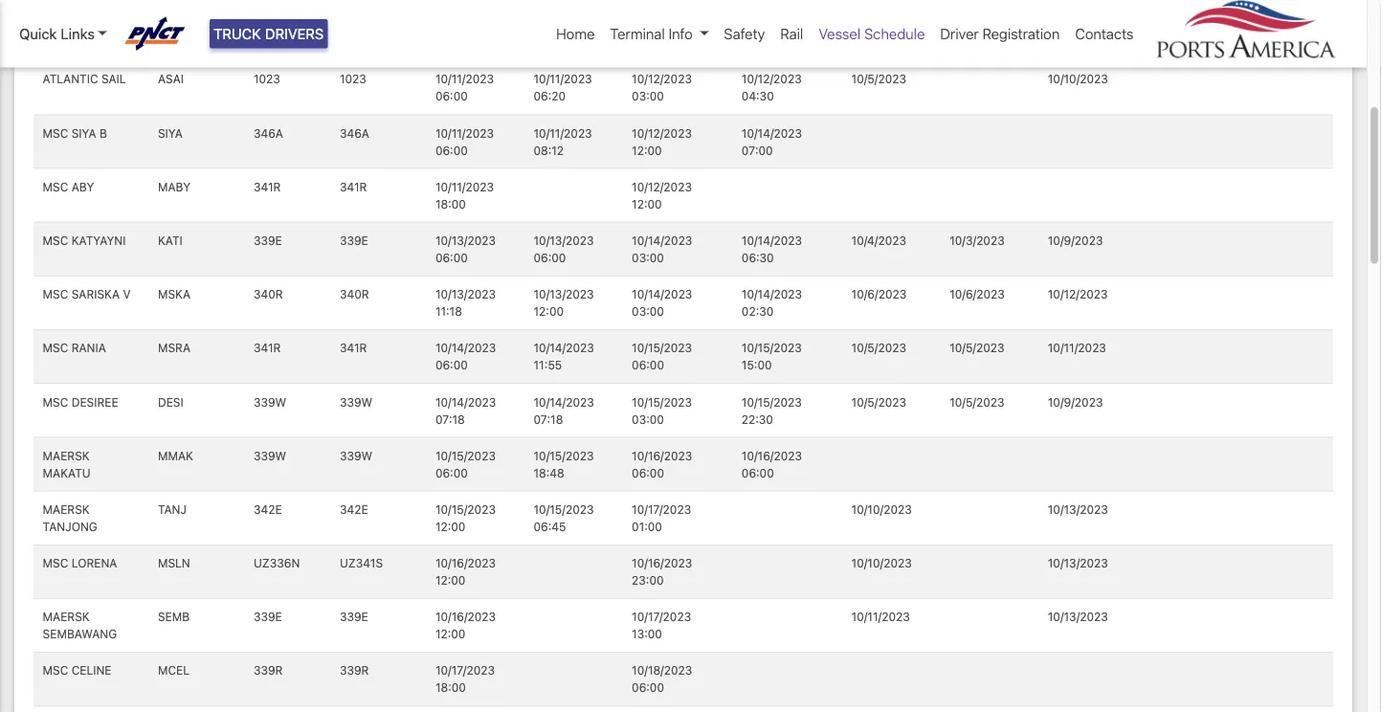 Task type: vqa. For each thing, say whether or not it's contained in the screenshot.
10/11/2023 18:00
yes



Task type: locate. For each thing, give the bounding box(es) containing it.
10/13/2023
[[435, 234, 496, 247], [534, 234, 594, 247], [435, 288, 496, 301], [534, 288, 594, 301], [1048, 503, 1108, 516], [1048, 556, 1108, 570], [1048, 610, 1108, 624]]

10/11/2023 06:00 up 10/11/2023 18:00 on the left top of the page
[[435, 126, 494, 157]]

10/5/2023 for 10/12/2023 04:30
[[851, 72, 906, 86]]

0 horizontal spatial 10/13/2023 06:00
[[435, 234, 496, 264]]

10/15/2023 12:00
[[435, 503, 496, 533]]

10/16/2023
[[632, 449, 692, 462], [742, 449, 802, 462], [435, 556, 496, 570], [632, 556, 692, 570], [435, 610, 496, 624]]

msc siya b
[[43, 126, 107, 140]]

5 msc from the top
[[43, 288, 68, 301]]

0 horizontal spatial 342e
[[254, 503, 282, 516]]

1 10/14/2023 03:00 from the top
[[632, 234, 692, 264]]

08:12
[[534, 143, 564, 157]]

maersk up makatu
[[43, 449, 90, 462]]

0 vertical spatial 10/16/2023 12:00
[[435, 556, 496, 587]]

10/11/2023 06:00 left 06:20
[[435, 72, 494, 103]]

1 horizontal spatial 10/13/2023 06:00
[[534, 234, 594, 264]]

10/4/2023
[[851, 234, 906, 247]]

2 18:00 from the top
[[435, 681, 466, 695]]

10/16/2023 12:00 down 10/15/2023 12:00
[[435, 556, 496, 587]]

07:18 up 10/15/2023 18:48
[[534, 412, 563, 426]]

10/17/2023 13:00
[[632, 610, 691, 641]]

2 vertical spatial 10/17/2023
[[435, 664, 495, 677]]

03:00
[[632, 90, 664, 103], [632, 251, 664, 264], [632, 305, 664, 318], [632, 412, 664, 426]]

truck drivers
[[213, 25, 324, 42]]

10/12/2023 for 346a
[[632, 126, 692, 140]]

driver registration link
[[933, 15, 1067, 52]]

01:00
[[632, 520, 662, 533]]

maersk inside maersk makatu
[[43, 449, 90, 462]]

10/11/2023
[[632, 19, 690, 32], [742, 19, 800, 32], [435, 72, 494, 86], [534, 72, 592, 86], [435, 126, 494, 140], [534, 126, 592, 140], [435, 180, 494, 193], [1048, 341, 1106, 355], [851, 610, 910, 624]]

10/14/2023 07:00
[[742, 126, 802, 157]]

maersk up tanjong
[[43, 503, 90, 516]]

1 horizontal spatial 346a
[[340, 126, 369, 140]]

maersk makatu
[[43, 449, 91, 479]]

10/13/2023 06:00 up 10/13/2023 12:00
[[534, 234, 594, 264]]

06:30
[[742, 251, 774, 264]]

10/15/2023 06:00 up 10/15/2023 12:00
[[435, 449, 496, 479]]

18:00 inside 10/11/2023 18:00
[[435, 197, 466, 211]]

1 vertical spatial 10/17/2023
[[632, 610, 691, 624]]

home
[[556, 25, 595, 42]]

10/16/2023 12:00
[[435, 556, 496, 587], [435, 610, 496, 641]]

0 horizontal spatial 339r
[[254, 664, 283, 677]]

10/5/2023
[[851, 72, 906, 86], [851, 341, 906, 355], [950, 341, 1004, 355], [851, 395, 906, 408], [950, 395, 1004, 408]]

0 vertical spatial maersk
[[43, 449, 90, 462]]

1 horizontal spatial 10/14/2023 07:18
[[534, 395, 594, 426]]

10/14/2023 06:30
[[742, 234, 802, 264]]

msc katyayni
[[43, 234, 126, 247]]

10/6/2023
[[1048, 19, 1103, 32], [851, 288, 907, 301], [950, 288, 1005, 301]]

10/15/2023 06:45
[[534, 503, 594, 533]]

quick links
[[19, 25, 95, 42]]

siya down asai at the left top
[[158, 126, 183, 140]]

07:18 down 10/14/2023 06:00
[[435, 412, 465, 426]]

2 10/9/2023 from the top
[[1048, 395, 1103, 408]]

10/16/2023 up the 10/17/2023 18:00
[[435, 610, 496, 624]]

1 horizontal spatial 340r
[[340, 288, 369, 301]]

10/11/2023 06:00 up "10/12/2023 03:00"
[[632, 19, 690, 49]]

10/16/2023 down 10/15/2023 12:00
[[435, 556, 496, 570]]

home link
[[548, 15, 602, 52]]

10/18/2023
[[632, 664, 692, 677]]

1 horizontal spatial 07:18
[[534, 412, 563, 426]]

quick
[[19, 25, 57, 42]]

1 horizontal spatial 10/16/2023 06:00
[[742, 449, 802, 479]]

10/13/2023 06:00 up 10/13/2023 11:18
[[435, 234, 496, 264]]

msc barcelona
[[43, 19, 112, 49]]

342e up uz341s on the left bottom of page
[[340, 503, 368, 516]]

10/14/2023
[[742, 126, 802, 140], [632, 234, 692, 247], [742, 234, 802, 247], [632, 288, 692, 301], [742, 288, 802, 301], [435, 341, 496, 355], [534, 341, 594, 355], [435, 395, 496, 408], [534, 395, 594, 408]]

10/13/2023 06:00
[[435, 234, 496, 264], [534, 234, 594, 264]]

0 horizontal spatial 07:18
[[435, 412, 465, 426]]

10/17/2023
[[632, 503, 691, 516], [632, 610, 691, 624], [435, 664, 495, 677]]

0 horizontal spatial 10/14/2023 07:18
[[435, 395, 496, 426]]

1 340r from the left
[[254, 288, 283, 301]]

341r
[[254, 180, 281, 193], [340, 180, 367, 193], [254, 341, 281, 355], [340, 341, 367, 355]]

celine
[[71, 664, 112, 677]]

1 10/9/2023 from the top
[[1048, 234, 1103, 247]]

339r
[[254, 664, 283, 677], [340, 664, 369, 677]]

0 vertical spatial 10/11/2023 06:00
[[632, 19, 690, 49]]

10/15/2023 15:00
[[742, 341, 802, 372]]

10/11/2023 06:00 for 10/11/2023 06:20
[[435, 72, 494, 103]]

10/15/2023 06:00 up 10/15/2023 03:00
[[632, 341, 692, 372]]

1 346a from the left
[[254, 126, 283, 140]]

2 vertical spatial 10/11/2023 06:00
[[435, 126, 494, 157]]

msc rania
[[43, 341, 106, 355]]

2 10/12/2023 12:00 from the top
[[632, 180, 692, 211]]

0 horizontal spatial 10/16/2023 06:00
[[632, 449, 692, 479]]

0 horizontal spatial siya
[[71, 126, 96, 140]]

1 10/12/2023 12:00 from the top
[[632, 126, 692, 157]]

1 10/16/2023 12:00 from the top
[[435, 556, 496, 587]]

0 vertical spatial 18:00
[[435, 197, 466, 211]]

msc lorena
[[43, 556, 117, 570]]

10/10/2023 07:42
[[534, 19, 594, 49]]

2 340r from the left
[[340, 288, 369, 301]]

1 vertical spatial 10/14/2023 03:00
[[632, 288, 692, 318]]

10/16/2023 06:00 down 10/15/2023 03:00
[[632, 449, 692, 479]]

03:00 for 10/14/2023 07:18
[[632, 412, 664, 426]]

12:00
[[632, 143, 662, 157], [632, 197, 662, 211], [534, 305, 564, 318], [435, 520, 466, 533], [435, 574, 466, 587], [435, 627, 466, 641]]

3 msc from the top
[[43, 180, 68, 193]]

terminal
[[610, 25, 665, 42]]

18:00 inside the 10/17/2023 18:00
[[435, 681, 466, 695]]

0 vertical spatial 10/17/2023
[[632, 503, 691, 516]]

10/12/2023 12:00 for 10/11/2023 06:00
[[632, 126, 692, 157]]

maersk inside the maersk sembawang
[[43, 610, 90, 624]]

barcelona
[[43, 36, 112, 49]]

1 vertical spatial 10/9/2023
[[1048, 395, 1103, 408]]

1 msc from the top
[[43, 19, 68, 32]]

sembawang
[[43, 627, 117, 641]]

0 vertical spatial 10/9/2023
[[1048, 234, 1103, 247]]

msc inside the msc barcelona
[[43, 19, 68, 32]]

03:00 inside "10/12/2023 03:00"
[[632, 90, 664, 103]]

4 03:00 from the top
[[632, 412, 664, 426]]

18:00
[[435, 197, 466, 211], [435, 681, 466, 695]]

schedule
[[864, 25, 925, 42]]

siya left the b
[[71, 126, 96, 140]]

339e
[[254, 234, 282, 247], [340, 234, 368, 247], [254, 610, 282, 624], [340, 610, 368, 624]]

10/11/2023 06:00
[[632, 19, 690, 49], [435, 72, 494, 103], [435, 126, 494, 157]]

10/12/2023 for 1023
[[632, 72, 692, 86]]

10/13/2023 11:18
[[435, 288, 496, 318]]

0 horizontal spatial 10/15/2023 06:00
[[435, 449, 496, 479]]

2 10/13/2023 06:00 from the left
[[534, 234, 594, 264]]

msc for msc aby
[[43, 180, 68, 193]]

13:00
[[632, 627, 662, 641]]

10/15/2023
[[632, 341, 692, 355], [742, 341, 802, 355], [632, 395, 692, 408], [742, 395, 802, 408], [435, 449, 496, 462], [534, 449, 594, 462], [435, 503, 496, 516], [534, 503, 594, 516]]

0 horizontal spatial 340r
[[254, 288, 283, 301]]

2 03:00 from the top
[[632, 251, 664, 264]]

346a
[[254, 126, 283, 140], [340, 126, 369, 140]]

15:00
[[742, 359, 772, 372]]

1 horizontal spatial siya
[[158, 126, 183, 140]]

6 msc from the top
[[43, 341, 68, 355]]

msc for msc barcelona
[[43, 19, 68, 32]]

8 msc from the top
[[43, 556, 68, 570]]

10/12/2023 03:00
[[632, 72, 692, 103]]

10/14/2023 06:00
[[435, 341, 496, 372]]

msc sariska v
[[43, 288, 131, 301]]

06:00
[[632, 36, 664, 49], [435, 90, 468, 103], [435, 143, 468, 157], [435, 251, 468, 264], [534, 251, 566, 264], [435, 359, 468, 372], [632, 359, 664, 372], [435, 466, 468, 479], [632, 466, 664, 479], [742, 466, 774, 479], [632, 681, 664, 695]]

1 vertical spatial 18:00
[[435, 681, 466, 695]]

2 10/16/2023 06:00 from the left
[[742, 449, 802, 479]]

10/16/2023 up 23:00
[[632, 556, 692, 570]]

1 18:00 from the top
[[435, 197, 466, 211]]

10/12/2023
[[632, 72, 692, 86], [742, 72, 802, 86], [632, 126, 692, 140], [632, 180, 692, 193], [1048, 288, 1108, 301]]

9/29/2023
[[851, 19, 908, 32]]

10/17/2023 for 01:00
[[632, 503, 691, 516]]

10/16/2023 06:00 down 22:30
[[742, 449, 802, 479]]

atlantic sail
[[43, 72, 126, 86]]

katyayni
[[71, 234, 126, 247]]

semb
[[158, 610, 190, 624]]

10/16/2023 down 22:30
[[742, 449, 802, 462]]

1 03:00 from the top
[[632, 90, 664, 103]]

1 vertical spatial maersk
[[43, 503, 90, 516]]

4 msc from the top
[[43, 234, 68, 247]]

msc for msc sariska v
[[43, 288, 68, 301]]

9 msc from the top
[[43, 664, 68, 677]]

3 03:00 from the top
[[632, 305, 664, 318]]

1 horizontal spatial 1023
[[340, 72, 366, 86]]

2 vertical spatial maersk
[[43, 610, 90, 624]]

0 horizontal spatial 346a
[[254, 126, 283, 140]]

1 maersk from the top
[[43, 449, 90, 462]]

10/16/2023 12:00 up the 10/17/2023 18:00
[[435, 610, 496, 641]]

links
[[61, 25, 95, 42]]

7 msc from the top
[[43, 395, 68, 408]]

0 vertical spatial 10/14/2023 03:00
[[632, 234, 692, 264]]

2 10/14/2023 03:00 from the top
[[632, 288, 692, 318]]

1 10/16/2023 06:00 from the left
[[632, 449, 692, 479]]

22:30
[[742, 412, 773, 426]]

1 vertical spatial 10/15/2023 06:00
[[435, 449, 496, 479]]

2 msc from the top
[[43, 126, 68, 140]]

03:00 inside 10/15/2023 03:00
[[632, 412, 664, 426]]

0 vertical spatial 10/15/2023 06:00
[[632, 341, 692, 372]]

kati
[[158, 234, 183, 247]]

maersk tanjong
[[43, 503, 97, 533]]

maersk for maersk makatu
[[43, 449, 90, 462]]

2 maersk from the top
[[43, 503, 90, 516]]

quick links link
[[19, 23, 107, 44]]

maersk up sembawang
[[43, 610, 90, 624]]

maersk inside maersk tanjong
[[43, 503, 90, 516]]

1 339r from the left
[[254, 664, 283, 677]]

None field
[[33, 0, 97, 7], [149, 0, 212, 7], [244, 0, 308, 7], [330, 0, 394, 7], [33, 0, 97, 7], [149, 0, 212, 7], [244, 0, 308, 7], [330, 0, 394, 7]]

2 10/16/2023 12:00 from the top
[[435, 610, 496, 641]]

10/5/2023 for 10/15/2023 22:30
[[851, 395, 906, 408]]

1 vertical spatial 10/12/2023 12:00
[[632, 180, 692, 211]]

10/14/2023 03:00
[[632, 234, 692, 264], [632, 288, 692, 318]]

1 vertical spatial 10/16/2023 12:00
[[435, 610, 496, 641]]

0 vertical spatial 10/12/2023 12:00
[[632, 126, 692, 157]]

0 horizontal spatial 1023
[[254, 72, 280, 86]]

10/16/2023 12:00 for 339e
[[435, 610, 496, 641]]

10/14/2023 07:18 down 11:55
[[534, 395, 594, 426]]

10/15/2023 18:48
[[534, 449, 594, 479]]

1 horizontal spatial 342e
[[340, 503, 368, 516]]

1 horizontal spatial 339r
[[340, 664, 369, 677]]

10/14/2023 07:18 down 10/14/2023 06:00
[[435, 395, 496, 426]]

342e up uz336n
[[254, 503, 282, 516]]

339w
[[254, 395, 286, 408], [340, 395, 372, 408], [254, 449, 286, 462], [340, 449, 372, 462]]

340r
[[254, 288, 283, 301], [340, 288, 369, 301]]

10/11/2023 18:00
[[435, 180, 494, 211]]

3 maersk from the top
[[43, 610, 90, 624]]

07:00
[[742, 143, 773, 157]]

msc celine
[[43, 664, 112, 677]]

siya
[[71, 126, 96, 140], [158, 126, 183, 140]]

1 vertical spatial 10/11/2023 06:00
[[435, 72, 494, 103]]

2 07:18 from the left
[[534, 412, 563, 426]]



Task type: describe. For each thing, give the bounding box(es) containing it.
msln
[[158, 556, 190, 570]]

msc for msc siya b
[[43, 126, 68, 140]]

info
[[669, 25, 693, 42]]

mcel
[[158, 664, 189, 677]]

v
[[123, 288, 131, 301]]

10/17/2023 01:00
[[632, 503, 691, 533]]

10/9/2023 for 10/5/2023
[[1048, 395, 1103, 408]]

1 1023 from the left
[[254, 72, 280, 86]]

sail
[[101, 72, 126, 86]]

2 horizontal spatial 10/6/2023
[[1048, 19, 1103, 32]]

18:00 for 10/17/2023 18:00
[[435, 681, 466, 695]]

11:18
[[435, 305, 462, 318]]

03:00 for 10/13/2023 12:00
[[632, 305, 664, 318]]

2 339r from the left
[[340, 664, 369, 677]]

2 1023 from the left
[[340, 72, 366, 86]]

truck
[[213, 25, 261, 42]]

rail
[[780, 25, 803, 42]]

10/15/2023 03:00
[[632, 395, 692, 426]]

06:00 inside 10/14/2023 06:00
[[435, 359, 468, 372]]

10/11/2023 08:12
[[534, 126, 592, 157]]

10/18/2023 06:00
[[632, 664, 692, 695]]

atlantic
[[43, 72, 98, 86]]

1 10/13/2023 06:00 from the left
[[435, 234, 496, 264]]

maby
[[158, 180, 190, 193]]

terminal info link
[[602, 15, 716, 52]]

06:00 inside 10/18/2023 06:00
[[632, 681, 664, 695]]

10/12/2023 04:30
[[742, 72, 802, 103]]

10/17/2023 for 18:00
[[435, 664, 495, 677]]

12:00 inside 10/15/2023 12:00
[[435, 520, 466, 533]]

10/14/2023 03:00 for 10/13/2023 06:00
[[632, 234, 692, 264]]

desiree
[[71, 395, 118, 408]]

msc for msc celine
[[43, 664, 68, 677]]

msc for msc katyayni
[[43, 234, 68, 247]]

maersk for maersk sembawang
[[43, 610, 90, 624]]

10/14/2023 11:55
[[534, 341, 594, 372]]

vessel
[[819, 25, 861, 42]]

10/16/2023 23:00
[[632, 556, 692, 587]]

1 horizontal spatial 10/6/2023
[[950, 288, 1005, 301]]

2 siya from the left
[[158, 126, 183, 140]]

03:00 for 10/11/2023 06:20
[[632, 90, 664, 103]]

truck drivers link
[[210, 19, 328, 48]]

07:42
[[534, 36, 565, 49]]

10/16/2023 12:00 for uz341s
[[435, 556, 496, 587]]

10/11/2023 06:00 for 10/11/2023 08:12
[[435, 126, 494, 157]]

makatu
[[43, 466, 91, 479]]

12:00 inside 10/13/2023 12:00
[[534, 305, 564, 318]]

10/12/2023 12:00 for 10/11/2023 18:00
[[632, 180, 692, 211]]

1 siya from the left
[[71, 126, 96, 140]]

tanjong
[[43, 520, 97, 533]]

10/3/2023
[[950, 234, 1005, 247]]

uz336n
[[254, 556, 300, 570]]

10/5/2023 for 10/15/2023 15:00
[[851, 341, 906, 355]]

maersk for maersk tanjong
[[43, 503, 90, 516]]

asai
[[158, 72, 184, 86]]

10/13/2023 12:00
[[534, 288, 594, 318]]

rail link
[[773, 15, 811, 52]]

tanj
[[158, 503, 187, 516]]

lorena
[[71, 556, 117, 570]]

03:00 for 10/13/2023 06:00
[[632, 251, 664, 264]]

vessel schedule
[[819, 25, 925, 42]]

11:55
[[534, 359, 562, 372]]

msra
[[158, 341, 190, 355]]

2 346a from the left
[[340, 126, 369, 140]]

msc for msc desiree
[[43, 395, 68, 408]]

barc
[[158, 19, 189, 32]]

aby
[[71, 180, 94, 193]]

10/14/2023 03:00 for 10/13/2023 12:00
[[632, 288, 692, 318]]

10/11/2023 04:00
[[742, 19, 800, 49]]

msc aby
[[43, 180, 94, 193]]

msc desiree
[[43, 395, 118, 408]]

10/12/2023 for 341r
[[632, 180, 692, 193]]

10/17/2023 18:00
[[435, 664, 495, 695]]

02:30
[[742, 305, 774, 318]]

1 horizontal spatial 10/15/2023 06:00
[[632, 341, 692, 372]]

340a
[[254, 19, 283, 32]]

rania
[[71, 341, 106, 355]]

18:48
[[534, 466, 564, 479]]

registration
[[982, 25, 1060, 42]]

terminal info
[[610, 25, 693, 42]]

10/16/2023 down 10/15/2023 03:00
[[632, 449, 692, 462]]

1 07:18 from the left
[[435, 412, 465, 426]]

contacts
[[1075, 25, 1134, 42]]

10/9/2023 for 10/3/2023
[[1048, 234, 1103, 247]]

0 horizontal spatial 10/6/2023
[[851, 288, 907, 301]]

04:00
[[742, 36, 774, 49]]

1 10/14/2023 07:18 from the left
[[435, 395, 496, 426]]

18:00 for 10/11/2023 18:00
[[435, 197, 466, 211]]

06:20
[[534, 90, 566, 103]]

2 342e from the left
[[340, 503, 368, 516]]

23:00
[[632, 574, 664, 587]]

10/15/2023 22:30
[[742, 395, 802, 426]]

mska
[[158, 288, 190, 301]]

uz341s
[[340, 556, 383, 570]]

safety
[[724, 25, 765, 42]]

b
[[100, 126, 107, 140]]

msc for msc rania
[[43, 341, 68, 355]]

maersk sembawang
[[43, 610, 117, 641]]

driver registration
[[940, 25, 1060, 42]]

sariska
[[71, 288, 120, 301]]

msc for msc lorena
[[43, 556, 68, 570]]

mmak
[[158, 449, 193, 462]]

10/17/2023 for 13:00
[[632, 610, 691, 624]]

contacts link
[[1067, 15, 1141, 52]]

2 10/14/2023 07:18 from the left
[[534, 395, 594, 426]]

1 342e from the left
[[254, 503, 282, 516]]

10/11/2023 06:20
[[534, 72, 592, 103]]

driver
[[940, 25, 979, 42]]



